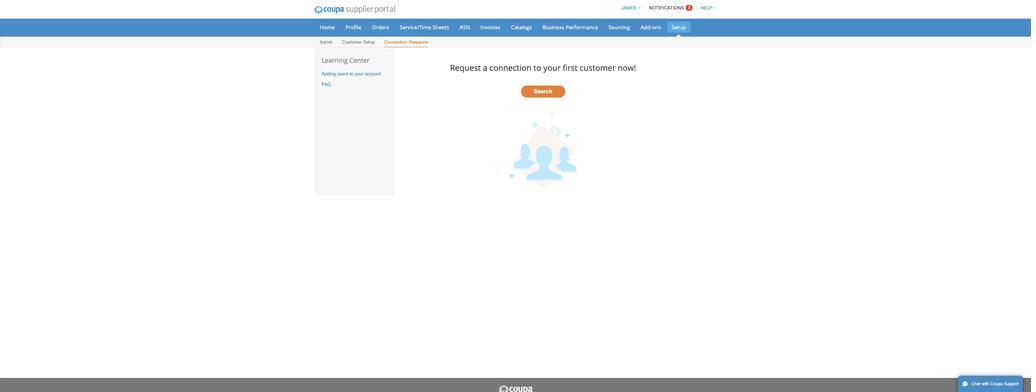 Task type: describe. For each thing, give the bounding box(es) containing it.
asn link
[[455, 22, 475, 32]]

connection requests link
[[384, 38, 428, 47]]

request
[[450, 62, 481, 73]]

1 horizontal spatial to
[[534, 62, 541, 73]]

profile link
[[341, 22, 366, 32]]

0
[[688, 5, 691, 10]]

request a connection to your first customer now!
[[450, 62, 636, 73]]

adding users to your account link
[[322, 71, 381, 76]]

admin link
[[319, 38, 333, 47]]

connection
[[490, 62, 531, 73]]

navigation containing notifications 0
[[618, 1, 717, 15]]

support
[[1004, 382, 1019, 387]]

a
[[483, 62, 487, 73]]

customer
[[342, 39, 362, 45]]

setup link
[[667, 22, 690, 32]]

search
[[534, 89, 552, 95]]

help
[[700, 5, 712, 11]]

chat with coupa support button
[[958, 376, 1023, 392]]

notifications 0
[[649, 5, 691, 11]]

sheets
[[433, 24, 449, 31]]

first
[[563, 62, 578, 73]]

profile
[[345, 24, 361, 31]]

adding users to your account
[[322, 71, 381, 76]]

james link
[[618, 5, 641, 11]]

coupa
[[990, 382, 1003, 387]]

account
[[365, 71, 381, 76]]

james
[[621, 5, 636, 11]]

chat with coupa support
[[972, 382, 1019, 387]]

ons
[[652, 24, 661, 31]]

0 vertical spatial setup
[[672, 24, 686, 31]]

business
[[543, 24, 564, 31]]

1 vertical spatial setup
[[363, 39, 375, 45]]



Task type: vqa. For each thing, say whether or not it's contained in the screenshot.
With in the bottom right of the page
yes



Task type: locate. For each thing, give the bounding box(es) containing it.
now!
[[618, 62, 636, 73]]

notifications
[[649, 5, 684, 11]]

your left first
[[543, 62, 561, 73]]

add-ons
[[641, 24, 661, 31]]

business performance link
[[538, 22, 602, 32]]

invoices
[[481, 24, 500, 31]]

connection
[[384, 39, 407, 45]]

asn
[[460, 24, 470, 31]]

service/time
[[400, 24, 431, 31]]

setup
[[672, 24, 686, 31], [363, 39, 375, 45]]

setup down notifications 0 in the top of the page
[[672, 24, 686, 31]]

0 horizontal spatial coupa supplier portal image
[[309, 1, 400, 19]]

orders link
[[367, 22, 394, 32]]

users
[[337, 71, 348, 76]]

add-ons link
[[636, 22, 666, 32]]

adding
[[322, 71, 336, 76]]

home
[[320, 24, 335, 31]]

1 horizontal spatial coupa supplier portal image
[[498, 385, 533, 392]]

setup right customer
[[363, 39, 375, 45]]

customer
[[580, 62, 616, 73]]

with
[[982, 382, 989, 387]]

learning center
[[322, 56, 369, 65]]

sourcing
[[608, 24, 630, 31]]

catalogs
[[511, 24, 532, 31]]

to up search
[[534, 62, 541, 73]]

learning
[[322, 56, 348, 65]]

1 horizontal spatial setup
[[672, 24, 686, 31]]

service/time sheets
[[400, 24, 449, 31]]

0 horizontal spatial your
[[355, 71, 364, 76]]

to right users
[[350, 71, 353, 76]]

faq link
[[322, 82, 331, 87]]

search button
[[521, 86, 565, 98]]

help link
[[697, 5, 717, 11]]

center
[[349, 56, 369, 65]]

0 horizontal spatial to
[[350, 71, 353, 76]]

0 horizontal spatial setup
[[363, 39, 375, 45]]

1 vertical spatial coupa supplier portal image
[[498, 385, 533, 392]]

requests
[[409, 39, 428, 45]]

add-
[[641, 24, 652, 31]]

navigation
[[618, 1, 717, 15]]

service/time sheets link
[[395, 22, 454, 32]]

coupa supplier portal image
[[309, 1, 400, 19], [498, 385, 533, 392]]

customer setup
[[342, 39, 375, 45]]

orders
[[372, 24, 389, 31]]

connection requests
[[384, 39, 428, 45]]

chat
[[972, 382, 981, 387]]

1 horizontal spatial your
[[543, 62, 561, 73]]

0 vertical spatial coupa supplier portal image
[[309, 1, 400, 19]]

admin
[[320, 39, 333, 45]]

catalogs link
[[506, 22, 537, 32]]

home link
[[315, 22, 339, 32]]

faq
[[322, 82, 331, 87]]

customer setup link
[[342, 38, 375, 47]]

to
[[534, 62, 541, 73], [350, 71, 353, 76]]

performance
[[566, 24, 598, 31]]

sourcing link
[[604, 22, 635, 32]]

your down 'center'
[[355, 71, 364, 76]]

business performance
[[543, 24, 598, 31]]

invoices link
[[476, 22, 505, 32]]

your
[[543, 62, 561, 73], [355, 71, 364, 76]]



